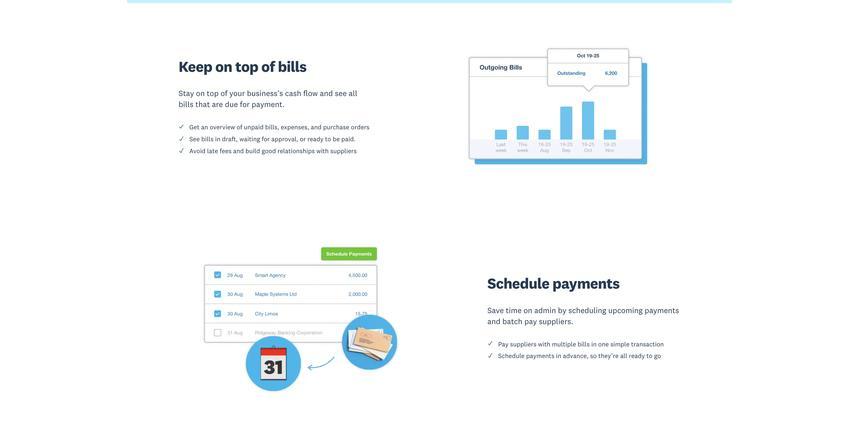Task type: vqa. For each thing, say whether or not it's contained in the screenshot.
payments to the bottom
yes



Task type: locate. For each thing, give the bounding box(es) containing it.
transaction
[[631, 341, 664, 349]]

bills down the an
[[201, 135, 213, 143]]

and
[[320, 89, 333, 98], [311, 123, 322, 131], [233, 147, 244, 155], [487, 317, 501, 327]]

schedule payments in advance, so they're all ready to go
[[498, 353, 661, 361]]

with
[[316, 147, 329, 155], [538, 341, 550, 349]]

2 horizontal spatial of
[[261, 57, 275, 76]]

0 vertical spatial ready
[[307, 135, 324, 143]]

1 horizontal spatial ready
[[629, 353, 645, 361]]

suppliers down "paid."
[[330, 147, 357, 155]]

0 vertical spatial in
[[215, 135, 220, 143]]

build
[[246, 147, 260, 155]]

multiple
[[552, 341, 576, 349]]

on for stay
[[196, 89, 205, 98]]

1 horizontal spatial with
[[538, 341, 550, 349]]

0 vertical spatial suppliers
[[330, 147, 357, 155]]

or
[[300, 135, 306, 143]]

included image
[[487, 341, 493, 347]]

and inside "stay on top of your business's cash flow and see all bills that are due for payment."
[[320, 89, 333, 98]]

1 vertical spatial in
[[591, 341, 597, 349]]

1 horizontal spatial for
[[262, 135, 270, 143]]

ready down transaction
[[629, 353, 645, 361]]

included image down included icon
[[487, 353, 493, 359]]

bills down stay
[[179, 100, 193, 109]]

and left see
[[320, 89, 333, 98]]

1 vertical spatial top
[[207, 89, 219, 98]]

pay
[[498, 341, 509, 349]]

they're
[[598, 353, 619, 361]]

on right keep
[[215, 57, 232, 76]]

of for unpaid
[[237, 123, 242, 131]]

0 vertical spatial for
[[240, 100, 250, 109]]

0 horizontal spatial all
[[349, 89, 357, 98]]

1 vertical spatial with
[[538, 341, 550, 349]]

purchase
[[323, 123, 349, 131]]

for
[[240, 100, 250, 109], [262, 135, 270, 143]]

approval,
[[271, 135, 298, 143]]

draft,
[[222, 135, 238, 143]]

payments for schedule payments in advance, so they're all ready to go
[[526, 353, 554, 361]]

see bills in draft, waiting for approval, or ready to be paid.
[[189, 135, 356, 143]]

a bar chart on the xero dashboard shows the total value of outgoing bills in recent weeks and months. image
[[436, 38, 681, 180], [436, 38, 681, 180]]

2 vertical spatial in
[[556, 353, 561, 361]]

ready
[[307, 135, 324, 143], [629, 353, 645, 361]]

all
[[349, 89, 357, 98], [620, 353, 627, 361]]

by
[[558, 306, 567, 316]]

0 horizontal spatial on
[[196, 89, 205, 98]]

0 horizontal spatial for
[[240, 100, 250, 109]]

waiting
[[239, 135, 260, 143]]

schedule up "time"
[[487, 275, 549, 293]]

schedule for schedule payments in advance, so they're all ready to go
[[498, 353, 525, 361]]

on inside "stay on top of your business's cash flow and see all bills that are due for payment."
[[196, 89, 205, 98]]

a list of outstanding bills displays in xero so the business can schedule the date on which to pay each one. image
[[179, 240, 423, 400], [179, 240, 423, 400]]

schedule down pay at the bottom right
[[498, 353, 525, 361]]

payments inside save time on admin by scheduling upcoming payments and batch pay suppliers.
[[645, 306, 679, 316]]

1 vertical spatial on
[[196, 89, 205, 98]]

to left go
[[647, 353, 653, 361]]

all inside "stay on top of your business's cash flow and see all bills that are due for payment."
[[349, 89, 357, 98]]

of up are
[[221, 89, 227, 98]]

one
[[598, 341, 609, 349]]

payments for schedule payments
[[553, 275, 620, 293]]

1 vertical spatial all
[[620, 353, 627, 361]]

1 horizontal spatial of
[[237, 123, 242, 131]]

schedule
[[487, 275, 549, 293], [498, 353, 525, 361]]

included image left the avoid
[[179, 148, 184, 153]]

to left be
[[325, 135, 331, 143]]

on
[[215, 57, 232, 76], [196, 89, 205, 98], [524, 306, 532, 316]]

included image left see
[[179, 136, 184, 141]]

on inside save time on admin by scheduling upcoming payments and batch pay suppliers.
[[524, 306, 532, 316]]

batch
[[503, 317, 523, 327]]

2 vertical spatial of
[[237, 123, 242, 131]]

0 vertical spatial on
[[215, 57, 232, 76]]

0 horizontal spatial top
[[207, 89, 219, 98]]

1 vertical spatial payments
[[645, 306, 679, 316]]

payments
[[553, 275, 620, 293], [645, 306, 679, 316], [526, 353, 554, 361]]

included image for get an overview of unpaid bills, expenses, and purchase orders
[[179, 124, 184, 130]]

top
[[235, 57, 258, 76], [207, 89, 219, 98]]

bills up schedule payments in advance, so they're all ready to go
[[578, 341, 590, 349]]

0 vertical spatial top
[[235, 57, 258, 76]]

with right relationships
[[316, 147, 329, 155]]

and right fees
[[233, 147, 244, 155]]

on up that
[[196, 89, 205, 98]]

to
[[325, 135, 331, 143], [647, 353, 653, 361]]

bills up cash
[[278, 57, 307, 76]]

for up good at the left
[[262, 135, 270, 143]]

top up your
[[235, 57, 258, 76]]

of up business's
[[261, 57, 275, 76]]

of inside "stay on top of your business's cash flow and see all bills that are due for payment."
[[221, 89, 227, 98]]

1 vertical spatial suppliers
[[510, 341, 537, 349]]

that
[[195, 100, 210, 109]]

0 horizontal spatial suppliers
[[330, 147, 357, 155]]

of for your
[[221, 89, 227, 98]]

0 vertical spatial of
[[261, 57, 275, 76]]

pay suppliers with multiple bills in one simple transaction
[[498, 341, 664, 349]]

schedule for schedule payments
[[487, 275, 549, 293]]

save
[[487, 306, 504, 316]]

1 horizontal spatial on
[[215, 57, 232, 76]]

top up are
[[207, 89, 219, 98]]

1 horizontal spatial top
[[235, 57, 258, 76]]

0 horizontal spatial ready
[[307, 135, 324, 143]]

all down 'simple'
[[620, 353, 627, 361]]

0 vertical spatial all
[[349, 89, 357, 98]]

2 horizontal spatial on
[[524, 306, 532, 316]]

unpaid
[[244, 123, 264, 131]]

included image for avoid late fees and build good relationships with suppliers
[[179, 148, 184, 153]]

for inside "stay on top of your business's cash flow and see all bills that are due for payment."
[[240, 100, 250, 109]]

0 vertical spatial payments
[[553, 275, 620, 293]]

payment.
[[252, 100, 285, 109]]

0 horizontal spatial in
[[215, 135, 220, 143]]

and down save
[[487, 317, 501, 327]]

top inside "stay on top of your business's cash flow and see all bills that are due for payment."
[[207, 89, 219, 98]]

bills inside "stay on top of your business's cash flow and see all bills that are due for payment."
[[179, 100, 193, 109]]

0 vertical spatial with
[[316, 147, 329, 155]]

bills
[[278, 57, 307, 76], [179, 100, 193, 109], [201, 135, 213, 143], [578, 341, 590, 349]]

for down your
[[240, 100, 250, 109]]

keep
[[179, 57, 212, 76]]

ready right the 'or'
[[307, 135, 324, 143]]

0 horizontal spatial to
[[325, 135, 331, 143]]

on up pay on the right
[[524, 306, 532, 316]]

overview
[[210, 123, 235, 131]]

0 horizontal spatial of
[[221, 89, 227, 98]]

1 vertical spatial of
[[221, 89, 227, 98]]

simple
[[611, 341, 630, 349]]

in down 'multiple'
[[556, 353, 561, 361]]

suppliers right pay at the bottom right
[[510, 341, 537, 349]]

2 vertical spatial payments
[[526, 353, 554, 361]]

business's
[[247, 89, 283, 98]]

of left the unpaid at the left
[[237, 123, 242, 131]]

0 vertical spatial schedule
[[487, 275, 549, 293]]

included image left 'get'
[[179, 124, 184, 130]]

included image
[[179, 124, 184, 130], [179, 136, 184, 141], [179, 148, 184, 153], [487, 353, 493, 359]]

1 vertical spatial schedule
[[498, 353, 525, 361]]

see
[[335, 89, 347, 98]]

of
[[261, 57, 275, 76], [221, 89, 227, 98], [237, 123, 242, 131]]

in
[[215, 135, 220, 143], [591, 341, 597, 349], [556, 353, 561, 361]]

in left one
[[591, 341, 597, 349]]

and left purchase
[[311, 123, 322, 131]]

suppliers
[[330, 147, 357, 155], [510, 341, 537, 349]]

upcoming
[[608, 306, 643, 316]]

in left draft,
[[215, 135, 220, 143]]

with left 'multiple'
[[538, 341, 550, 349]]

2 vertical spatial on
[[524, 306, 532, 316]]

1 horizontal spatial in
[[556, 353, 561, 361]]

get
[[189, 123, 200, 131]]

1 horizontal spatial to
[[647, 353, 653, 361]]

all right see
[[349, 89, 357, 98]]



Task type: describe. For each thing, give the bounding box(es) containing it.
stay
[[179, 89, 194, 98]]

save time on admin by scheduling upcoming payments and batch pay suppliers.
[[487, 306, 679, 327]]

top for your
[[207, 89, 219, 98]]

good
[[262, 147, 276, 155]]

an
[[201, 123, 208, 131]]

bills,
[[265, 123, 279, 131]]

included image for see bills in draft, waiting for approval, or ready to be paid.
[[179, 136, 184, 141]]

0 horizontal spatial with
[[316, 147, 329, 155]]

get an overview of unpaid bills, expenses, and purchase orders
[[189, 123, 369, 131]]

see
[[189, 135, 200, 143]]

advance,
[[563, 353, 589, 361]]

stay on top of your business's cash flow and see all bills that are due for payment.
[[179, 89, 357, 109]]

top for bills
[[235, 57, 258, 76]]

keep on top of bills
[[179, 57, 307, 76]]

in for on
[[215, 135, 220, 143]]

your
[[229, 89, 245, 98]]

scheduling
[[568, 306, 606, 316]]

avoid
[[189, 147, 206, 155]]

1 horizontal spatial suppliers
[[510, 341, 537, 349]]

1 vertical spatial ready
[[629, 353, 645, 361]]

0 vertical spatial to
[[325, 135, 331, 143]]

of for bills
[[261, 57, 275, 76]]

relationships
[[278, 147, 315, 155]]

1 horizontal spatial all
[[620, 353, 627, 361]]

1 vertical spatial to
[[647, 353, 653, 361]]

time
[[506, 306, 522, 316]]

flow
[[303, 89, 318, 98]]

admin
[[534, 306, 556, 316]]

in for payments
[[556, 353, 561, 361]]

go
[[654, 353, 661, 361]]

paid.
[[341, 135, 356, 143]]

orders
[[351, 123, 369, 131]]

so
[[590, 353, 597, 361]]

on for keep
[[215, 57, 232, 76]]

2 horizontal spatial in
[[591, 341, 597, 349]]

included image for schedule payments in advance, so they're all ready to go
[[487, 353, 493, 359]]

late
[[207, 147, 218, 155]]

schedule payments
[[487, 275, 620, 293]]

due
[[225, 100, 238, 109]]

1 vertical spatial for
[[262, 135, 270, 143]]

expenses,
[[281, 123, 309, 131]]

cash
[[285, 89, 301, 98]]

pay
[[524, 317, 537, 327]]

avoid late fees and build good relationships with suppliers
[[189, 147, 357, 155]]

fees
[[220, 147, 232, 155]]

and inside save time on admin by scheduling upcoming payments and batch pay suppliers.
[[487, 317, 501, 327]]

be
[[333, 135, 340, 143]]

suppliers.
[[539, 317, 573, 327]]

are
[[212, 100, 223, 109]]



